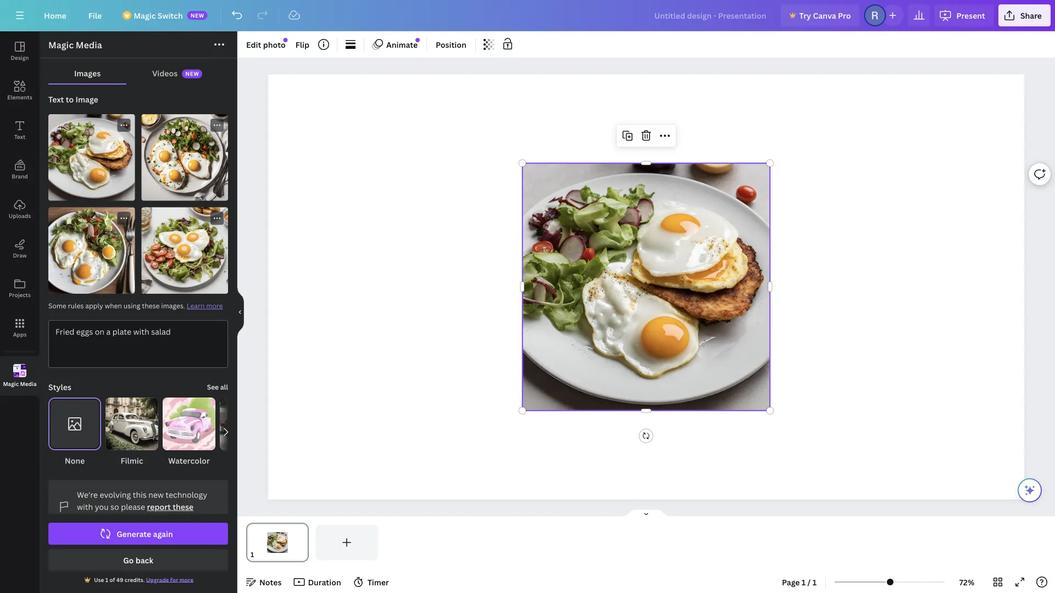 Task type: locate. For each thing, give the bounding box(es) containing it.
go back button
[[48, 550, 228, 572]]

see
[[207, 383, 219, 392]]

duration
[[308, 578, 341, 588]]

0 vertical spatial text
[[48, 94, 64, 105]]

new
[[149, 490, 164, 501]]

main menu bar
[[0, 0, 1056, 31]]

text button
[[0, 111, 40, 150]]

0 horizontal spatial more
[[180, 577, 194, 584]]

2 horizontal spatial magic
[[134, 10, 156, 21]]

media
[[76, 39, 102, 51], [20, 381, 37, 388]]

try canva pro button
[[781, 4, 860, 26]]

page
[[782, 578, 800, 588]]

home link
[[35, 4, 75, 26]]

duration button
[[291, 574, 346, 592]]

share button
[[999, 4, 1051, 26]]

media left the styles
[[20, 381, 37, 388]]

1 vertical spatial these
[[173, 502, 194, 513]]

edit photo
[[246, 39, 286, 50]]

see all
[[207, 383, 228, 392]]

new
[[191, 12, 204, 19], [185, 70, 199, 78]]

0 vertical spatial these
[[142, 302, 160, 311]]

generate again
[[117, 529, 173, 540]]

position
[[436, 39, 467, 50]]

file button
[[80, 4, 111, 26]]

media inside button
[[20, 381, 37, 388]]

1 horizontal spatial these
[[173, 502, 194, 513]]

text for text
[[14, 133, 25, 140]]

1 vertical spatial magic media
[[3, 381, 37, 388]]

please
[[121, 502, 145, 513]]

magic media up images on the left
[[48, 39, 102, 51]]

0 horizontal spatial these
[[142, 302, 160, 311]]

2 horizontal spatial 1
[[813, 578, 817, 588]]

watercolor group
[[163, 398, 216, 467]]

draw button
[[0, 229, 40, 269]]

go back
[[123, 556, 153, 566]]

1 vertical spatial new
[[185, 70, 199, 78]]

1 for of
[[105, 577, 108, 584]]

styles
[[48, 382, 71, 393]]

technology
[[166, 490, 207, 501]]

text inside button
[[14, 133, 25, 140]]

1 horizontal spatial media
[[76, 39, 102, 51]]

more right learn
[[206, 302, 223, 311]]

images
[[74, 68, 101, 78]]

timer
[[368, 578, 389, 588]]

new right videos
[[185, 70, 199, 78]]

new right switch
[[191, 12, 204, 19]]

1 vertical spatial more
[[180, 577, 194, 584]]

use 1 of 49 credits. upgrade for more
[[94, 577, 194, 584]]

see all button
[[207, 382, 228, 393]]

magic media left the styles
[[3, 381, 37, 388]]

these right using
[[142, 302, 160, 311]]

0 horizontal spatial text
[[14, 133, 25, 140]]

1 left /
[[802, 578, 806, 588]]

magic down home on the left top of the page
[[48, 39, 74, 51]]

to
[[66, 94, 74, 105]]

apps button
[[0, 308, 40, 348]]

design button
[[0, 31, 40, 71]]

we're evolving this new technology with you so please
[[77, 490, 207, 513]]

report these images link
[[77, 502, 194, 525]]

magic
[[134, 10, 156, 21], [48, 39, 74, 51], [3, 381, 19, 388]]

more
[[206, 302, 223, 311], [180, 577, 194, 584]]

present
[[957, 10, 986, 21]]

magic left the styles
[[3, 381, 19, 388]]

filmic group
[[106, 398, 158, 467]]

switch
[[158, 10, 183, 21]]

1 horizontal spatial magic
[[48, 39, 74, 51]]

fried eggs on a plate with salad image
[[48, 114, 135, 201], [142, 114, 228, 201], [48, 208, 135, 294], [142, 208, 228, 294]]

0 horizontal spatial magic media
[[3, 381, 37, 388]]

brand button
[[0, 150, 40, 190]]

these up right.
[[173, 502, 194, 513]]

1 horizontal spatial 1
[[802, 578, 806, 588]]

magic inside main menu bar
[[134, 10, 156, 21]]

edit photo button
[[242, 36, 290, 53]]

draw
[[13, 252, 27, 259]]

0 vertical spatial magic media
[[48, 39, 102, 51]]

text up brand button
[[14, 133, 25, 140]]

images
[[77, 514, 103, 525]]

none
[[65, 456, 85, 467]]

so
[[111, 502, 119, 513]]

49
[[116, 577, 123, 584]]

2 vertical spatial magic
[[3, 381, 19, 388]]

hide image
[[237, 286, 244, 339]]

0 horizontal spatial media
[[20, 381, 37, 388]]

rules
[[68, 302, 84, 311]]

Describe an image. Include objects, colors, places... text field
[[49, 321, 228, 368]]

home
[[44, 10, 66, 21]]

0 horizontal spatial 1
[[105, 577, 108, 584]]

Page title text field
[[259, 550, 263, 561]]

text left to
[[48, 94, 64, 105]]

generate again button
[[48, 523, 228, 545]]

1 vertical spatial text
[[14, 133, 25, 140]]

design
[[11, 54, 29, 61]]

again
[[153, 529, 173, 540]]

0 vertical spatial more
[[206, 302, 223, 311]]

0 vertical spatial magic
[[134, 10, 156, 21]]

pro
[[839, 10, 851, 21]]

upgrade for more link
[[146, 577, 194, 584]]

these
[[142, 302, 160, 311], [173, 502, 194, 513]]

1 left of
[[105, 577, 108, 584]]

0 horizontal spatial magic
[[3, 381, 19, 388]]

file
[[88, 10, 102, 21]]

elements
[[7, 93, 32, 101]]

edit
[[246, 39, 261, 50]]

brand
[[12, 173, 28, 180]]

72%
[[960, 578, 975, 588]]

page 1 image
[[246, 526, 309, 561]]

1 vertical spatial magic
[[48, 39, 74, 51]]

1 vertical spatial media
[[20, 381, 37, 388]]

magic inside magic media button
[[3, 381, 19, 388]]

using
[[124, 302, 140, 311]]

magic left switch
[[134, 10, 156, 21]]

credits.
[[125, 577, 145, 584]]

media up images button
[[76, 39, 102, 51]]

text
[[48, 94, 64, 105], [14, 133, 25, 140]]

more right for on the left bottom of page
[[180, 577, 194, 584]]

0 vertical spatial new
[[191, 12, 204, 19]]

1 horizontal spatial text
[[48, 94, 64, 105]]

1 horizontal spatial more
[[206, 302, 223, 311]]

images button
[[48, 63, 127, 84]]

image
[[76, 94, 98, 105]]

text for text to image
[[48, 94, 64, 105]]

72% button
[[950, 574, 985, 592]]

seem
[[152, 514, 172, 525]]

page 1 / 1
[[782, 578, 817, 588]]

1 right /
[[813, 578, 817, 588]]



Task type: vqa. For each thing, say whether or not it's contained in the screenshot.
search box
no



Task type: describe. For each thing, give the bounding box(es) containing it.
position button
[[432, 36, 471, 53]]

hide pages image
[[620, 509, 673, 518]]

elements button
[[0, 71, 40, 111]]

back
[[136, 556, 153, 566]]

of
[[110, 577, 115, 584]]

side panel tab list
[[0, 31, 40, 396]]

share
[[1021, 10, 1043, 21]]

report these images
[[77, 502, 194, 525]]

new image
[[284, 38, 288, 42]]

try
[[800, 10, 812, 21]]

present button
[[935, 4, 995, 26]]

videos
[[152, 68, 178, 78]]

canva
[[814, 10, 837, 21]]

when
[[105, 302, 122, 311]]

1 horizontal spatial magic media
[[48, 39, 102, 51]]

filmic
[[121, 456, 143, 467]]

magic switch
[[134, 10, 183, 21]]

try canva pro
[[800, 10, 851, 21]]

none group
[[48, 398, 101, 467]]

notes button
[[242, 574, 286, 592]]

flip button
[[291, 36, 314, 53]]

some rules apply when using these images. learn more
[[48, 302, 223, 311]]

learn more link
[[187, 302, 223, 311]]

projects button
[[0, 269, 40, 308]]

evolving
[[100, 490, 131, 501]]

we're
[[77, 490, 98, 501]]

for
[[170, 577, 178, 584]]

photo
[[263, 39, 286, 50]]

learn
[[187, 302, 205, 311]]

don't
[[131, 514, 150, 525]]

magic media inside button
[[3, 381, 37, 388]]

with
[[77, 502, 93, 513]]

animate button
[[369, 36, 422, 53]]

projects
[[9, 291, 31, 299]]

canva assistant image
[[1024, 484, 1037, 498]]

report
[[147, 502, 171, 513]]

/
[[808, 578, 811, 588]]

all
[[220, 383, 228, 392]]

this
[[133, 490, 147, 501]]

they
[[112, 514, 129, 525]]

generate
[[117, 529, 151, 540]]

Design title text field
[[646, 4, 777, 26]]

flip
[[296, 39, 310, 50]]

apply
[[85, 302, 103, 311]]

photo group
[[220, 398, 273, 467]]

upgrade
[[146, 577, 169, 584]]

watercolor
[[168, 456, 210, 467]]

1 for /
[[802, 578, 806, 588]]

photo
[[235, 456, 258, 467]]

animate
[[387, 39, 418, 50]]

uploads
[[9, 212, 31, 220]]

new inside main menu bar
[[191, 12, 204, 19]]

magic media button
[[0, 357, 40, 396]]

if they don't seem right.
[[103, 514, 193, 525]]

images.
[[161, 302, 185, 311]]

you
[[95, 502, 109, 513]]

if
[[105, 514, 110, 525]]

timer button
[[350, 574, 394, 592]]

these inside report these images
[[173, 502, 194, 513]]

text to image
[[48, 94, 98, 105]]

new image
[[416, 38, 420, 42]]

0 vertical spatial media
[[76, 39, 102, 51]]

use
[[94, 577, 104, 584]]

uploads button
[[0, 190, 40, 229]]

apps
[[13, 331, 27, 338]]

some
[[48, 302, 66, 311]]

go
[[123, 556, 134, 566]]



